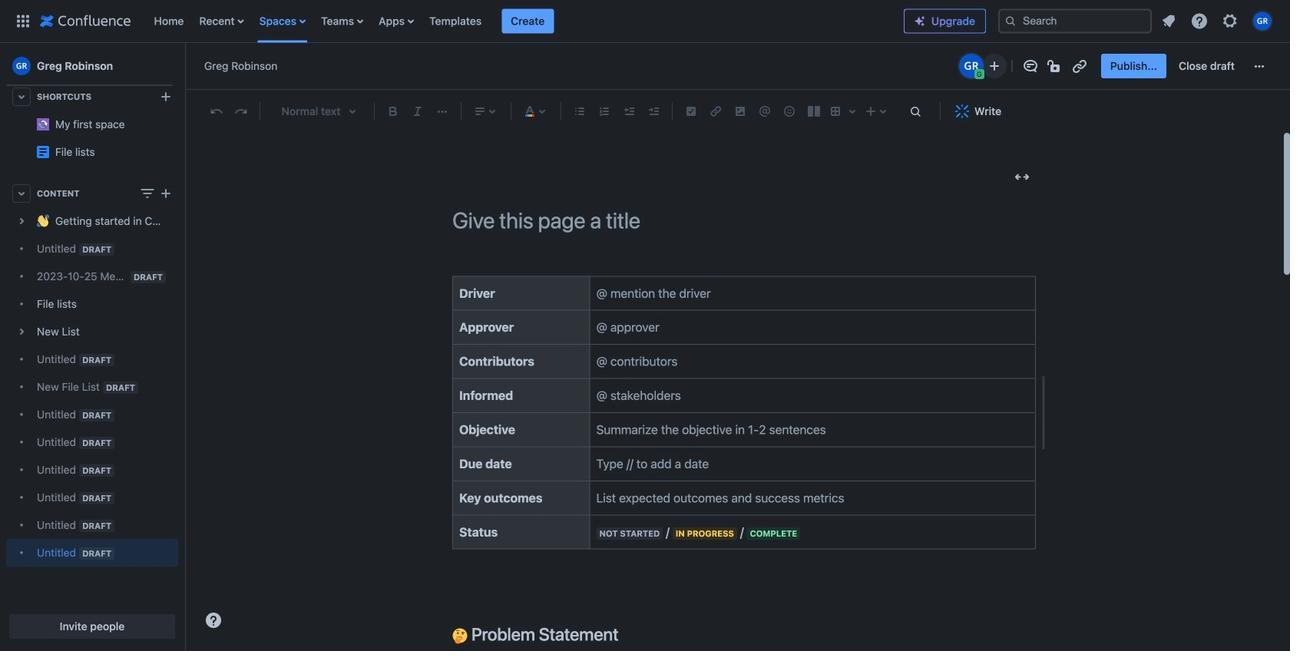 Task type: locate. For each thing, give the bounding box(es) containing it.
search image
[[1005, 15, 1017, 27]]

more image
[[1251, 57, 1269, 75]]

list formating group
[[568, 99, 666, 124]]

change view image
[[138, 184, 157, 203]]

banner
[[0, 0, 1291, 43]]

confluence image
[[40, 12, 131, 30], [40, 12, 131, 30]]

no restrictions image
[[1046, 57, 1065, 75]]

collapse sidebar image
[[167, 51, 201, 81]]

list item
[[502, 9, 554, 33]]

premium image
[[914, 15, 927, 27]]

notification icon image
[[1160, 12, 1178, 30]]

global element
[[9, 0, 904, 43]]

list item inside global element
[[502, 9, 554, 33]]

group
[[1102, 54, 1245, 78]]

list
[[146, 0, 904, 43], [1155, 7, 1281, 35]]

invite to edit image
[[986, 57, 1004, 75]]

text formatting group
[[381, 99, 455, 124]]

settings icon image
[[1222, 12, 1240, 30]]

help icon image
[[1191, 12, 1209, 30]]

None search field
[[999, 9, 1152, 33]]

comment icon image
[[1022, 57, 1040, 75]]

copy link image
[[1071, 57, 1089, 75]]

1 horizontal spatial list
[[1155, 7, 1281, 35]]

0 horizontal spatial list
[[146, 0, 904, 43]]

tree inside space element
[[6, 207, 178, 567]]

tree
[[6, 207, 178, 567]]

add shortcut image
[[157, 88, 175, 106]]

Search field
[[999, 9, 1152, 33]]



Task type: describe. For each thing, give the bounding box(es) containing it.
find and replace image
[[907, 102, 925, 121]]

create a page image
[[157, 184, 175, 203]]

list for the appswitcher icon
[[146, 0, 904, 43]]

space element
[[0, 0, 184, 651]]

make page full-width image
[[1013, 168, 1032, 186]]

Give this page a title text field
[[452, 208, 1036, 233]]

file lists image
[[37, 146, 49, 158]]

Main content area, start typing to enter text. text field
[[452, 258, 1047, 651]]

:thinking: image
[[452, 629, 468, 644]]

appswitcher icon image
[[14, 12, 32, 30]]

list for premium image
[[1155, 7, 1281, 35]]



Task type: vqa. For each thing, say whether or not it's contained in the screenshot.
the right list
yes



